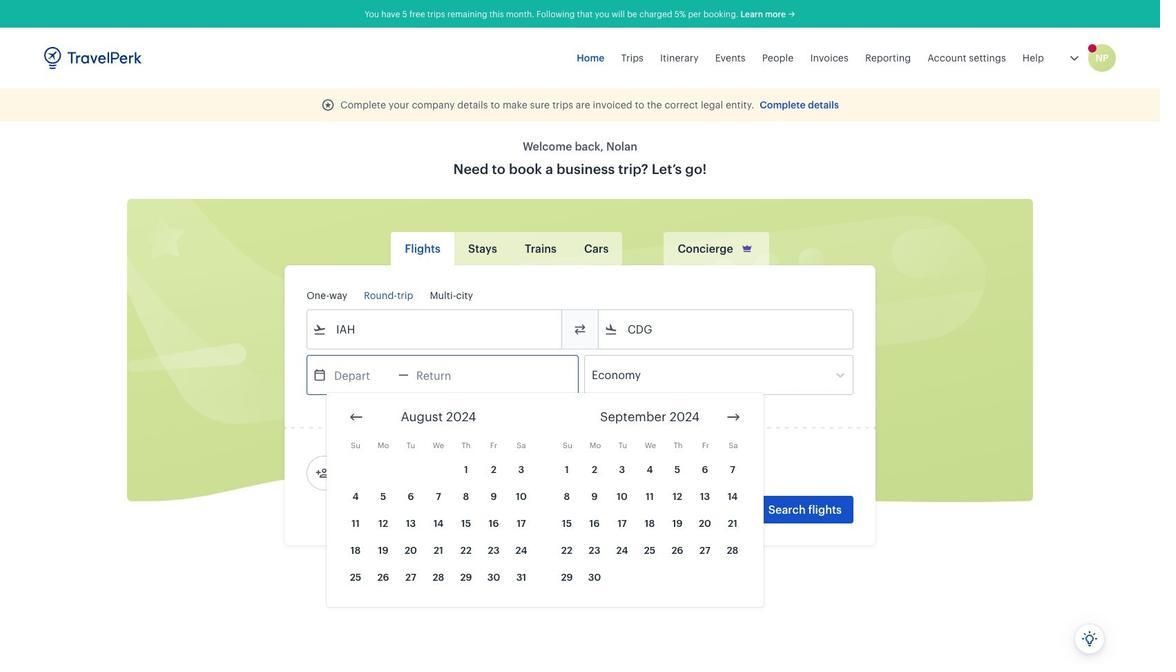 Task type: vqa. For each thing, say whether or not it's contained in the screenshot.
return text field
yes



Task type: describe. For each thing, give the bounding box(es) containing it.
Return text field
[[409, 356, 481, 394]]

Depart text field
[[327, 356, 399, 394]]

From search field
[[327, 318, 544, 341]]



Task type: locate. For each thing, give the bounding box(es) containing it.
move forward to switch to the next month. image
[[725, 409, 742, 426]]

Add first traveler search field
[[329, 462, 473, 484]]

move backward to switch to the previous month. image
[[348, 409, 365, 426]]

To search field
[[618, 318, 835, 341]]

calendar application
[[327, 393, 1160, 607]]



